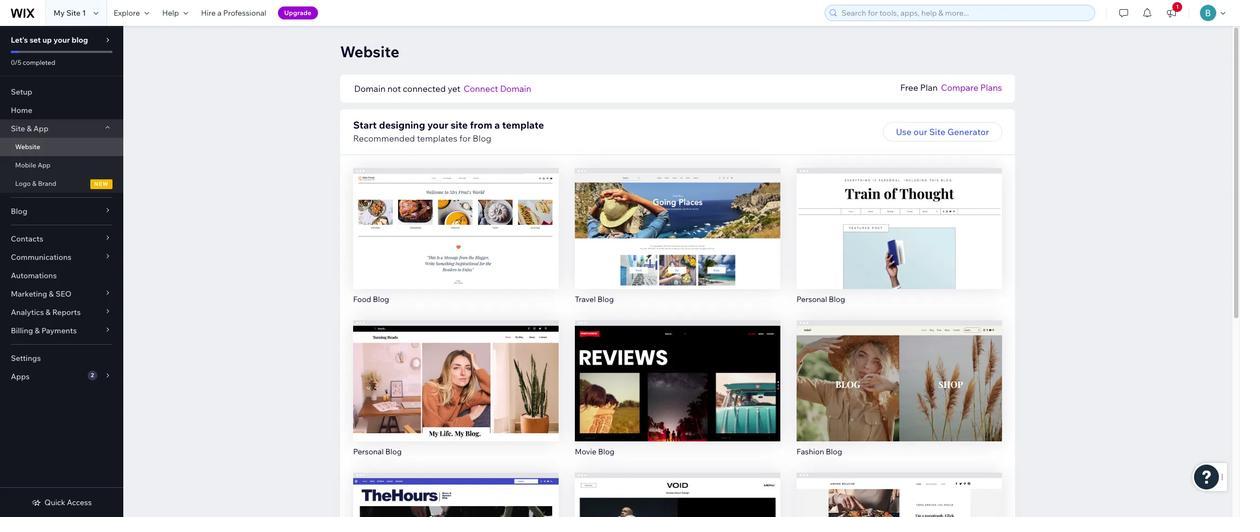 Task type: locate. For each thing, give the bounding box(es) containing it.
help button
[[156, 0, 195, 26]]

0 horizontal spatial personal
[[353, 447, 384, 457]]

site right my
[[66, 8, 81, 18]]

0 horizontal spatial your
[[54, 35, 70, 45]]

domain
[[354, 83, 385, 94], [500, 83, 531, 94]]

home
[[11, 105, 32, 115]]

site & app
[[11, 124, 48, 134]]

domain left not
[[354, 83, 385, 94]]

1 domain from the left
[[354, 83, 385, 94]]

0 vertical spatial personal
[[797, 295, 827, 304]]

0 horizontal spatial domain
[[354, 83, 385, 94]]

plans
[[980, 82, 1002, 93]]

upgrade button
[[278, 6, 318, 19]]

1 horizontal spatial personal blog
[[797, 295, 845, 304]]

site & app button
[[0, 120, 123, 138]]

1 horizontal spatial personal
[[797, 295, 827, 304]]

blog button
[[0, 202, 123, 221]]

quick access
[[45, 498, 92, 508]]

edit
[[448, 215, 464, 225], [669, 215, 686, 225], [891, 215, 907, 225], [448, 367, 464, 378], [669, 367, 686, 378], [891, 367, 907, 378]]

billing
[[11, 326, 33, 336]]

0/5
[[11, 58, 21, 67]]

& for site
[[27, 124, 32, 134]]

app up the website link
[[33, 124, 48, 134]]

home link
[[0, 101, 123, 120]]

your right the up
[[54, 35, 70, 45]]

site down home
[[11, 124, 25, 134]]

1
[[1176, 3, 1179, 10], [82, 8, 86, 18]]

1 horizontal spatial a
[[494, 119, 500, 131]]

free
[[900, 82, 918, 93]]

automations link
[[0, 267, 123, 285]]

movie
[[575, 447, 596, 457]]

1 vertical spatial website
[[15, 143, 40, 151]]

& for billing
[[35, 326, 40, 336]]

1 horizontal spatial 1
[[1176, 3, 1179, 10]]

1 inside button
[[1176, 3, 1179, 10]]

1 horizontal spatial domain
[[500, 83, 531, 94]]

setup link
[[0, 83, 123, 101]]

1 vertical spatial a
[[494, 119, 500, 131]]

&
[[27, 124, 32, 134], [32, 180, 36, 188], [49, 289, 54, 299], [46, 308, 51, 317], [35, 326, 40, 336]]

& left seo
[[49, 289, 54, 299]]

mobile app
[[15, 161, 51, 169]]

1 vertical spatial your
[[427, 119, 448, 131]]

0 vertical spatial app
[[33, 124, 48, 134]]

0/5 completed
[[11, 58, 55, 67]]

website down site & app
[[15, 143, 40, 151]]

view button
[[433, 233, 479, 252], [655, 233, 701, 252], [876, 233, 922, 252], [433, 385, 479, 405], [655, 385, 701, 405], [876, 385, 922, 405]]

site right our
[[929, 127, 945, 137]]

from
[[470, 119, 492, 131]]

let's set up your blog
[[11, 35, 88, 45]]

set
[[30, 35, 41, 45]]

1 vertical spatial personal blog
[[353, 447, 402, 457]]

0 vertical spatial website
[[340, 42, 399, 61]]

help
[[162, 8, 179, 18]]

& right logo at the top left
[[32, 180, 36, 188]]

0 horizontal spatial site
[[11, 124, 25, 134]]

site
[[66, 8, 81, 18], [11, 124, 25, 134], [929, 127, 945, 137]]

0 vertical spatial a
[[217, 8, 221, 18]]

designing
[[379, 119, 425, 131]]

app
[[33, 124, 48, 134], [38, 161, 51, 169]]

0 horizontal spatial personal blog
[[353, 447, 402, 457]]

completed
[[23, 58, 55, 67]]

2 horizontal spatial site
[[929, 127, 945, 137]]

automations
[[11, 271, 57, 281]]

setup
[[11, 87, 32, 97]]

connected
[[403, 83, 446, 94]]

templates
[[417, 133, 457, 144]]

2 domain from the left
[[500, 83, 531, 94]]

domain right connect
[[500, 83, 531, 94]]

& down home
[[27, 124, 32, 134]]

& right the billing
[[35, 326, 40, 336]]

personal blog
[[797, 295, 845, 304], [353, 447, 402, 457]]

1 vertical spatial app
[[38, 161, 51, 169]]

travel
[[575, 295, 596, 304]]

personal
[[797, 295, 827, 304], [353, 447, 384, 457]]

website
[[340, 42, 399, 61], [15, 143, 40, 151]]

compare plans button
[[941, 81, 1002, 94]]

view
[[446, 237, 466, 248], [668, 237, 688, 248], [889, 237, 909, 248], [446, 390, 466, 401], [668, 390, 688, 401], [889, 390, 909, 401]]

0 vertical spatial your
[[54, 35, 70, 45]]

a
[[217, 8, 221, 18], [494, 119, 500, 131]]

marketing & seo
[[11, 289, 71, 299]]

website up not
[[340, 42, 399, 61]]

a right hire
[[217, 8, 221, 18]]

for
[[459, 133, 471, 144]]

communications
[[11, 253, 71, 262]]

1 vertical spatial personal
[[353, 447, 384, 457]]

new
[[94, 181, 109, 188]]

1 horizontal spatial your
[[427, 119, 448, 131]]

logo & brand
[[15, 180, 56, 188]]

your up templates
[[427, 119, 448, 131]]

a right from
[[494, 119, 500, 131]]

your inside start designing your site from a template recommended templates for blog
[[427, 119, 448, 131]]

edit button
[[433, 210, 479, 230], [655, 210, 700, 230], [877, 210, 922, 230], [433, 363, 479, 382], [655, 363, 700, 382], [877, 363, 922, 382]]

your inside the "sidebar" element
[[54, 35, 70, 45]]

marketing & seo button
[[0, 285, 123, 303]]

blog
[[72, 35, 88, 45]]

blog
[[473, 133, 491, 144], [11, 207, 27, 216], [373, 295, 389, 304], [597, 295, 614, 304], [829, 295, 845, 304], [385, 447, 402, 457], [598, 447, 614, 457], [826, 447, 842, 457]]

compare
[[941, 82, 978, 93]]

0 horizontal spatial website
[[15, 143, 40, 151]]

brand
[[38, 180, 56, 188]]

website inside the "sidebar" element
[[15, 143, 40, 151]]

app right mobile
[[38, 161, 51, 169]]

analytics & reports button
[[0, 303, 123, 322]]

your
[[54, 35, 70, 45], [427, 119, 448, 131]]

& left reports
[[46, 308, 51, 317]]

let's
[[11, 35, 28, 45]]

contacts button
[[0, 230, 123, 248]]



Task type: describe. For each thing, give the bounding box(es) containing it.
1 button
[[1159, 0, 1183, 26]]

use our site generator
[[896, 127, 989, 137]]

blog inside start designing your site from a template recommended templates for blog
[[473, 133, 491, 144]]

hire
[[201, 8, 216, 18]]

use
[[896, 127, 912, 137]]

contacts
[[11, 234, 43, 244]]

site inside button
[[929, 127, 945, 137]]

my
[[54, 8, 65, 18]]

website link
[[0, 138, 123, 156]]

1 horizontal spatial site
[[66, 8, 81, 18]]

template
[[502, 119, 544, 131]]

explore
[[114, 8, 140, 18]]

app inside popup button
[[33, 124, 48, 134]]

0 horizontal spatial 1
[[82, 8, 86, 18]]

my site 1
[[54, 8, 86, 18]]

fashion blog
[[797, 447, 842, 457]]

analytics & reports
[[11, 308, 81, 317]]

up
[[42, 35, 52, 45]]

site
[[451, 119, 468, 131]]

use our site generator button
[[883, 122, 1002, 142]]

food
[[353, 295, 371, 304]]

1 horizontal spatial website
[[340, 42, 399, 61]]

payments
[[41, 326, 77, 336]]

0 vertical spatial personal blog
[[797, 295, 845, 304]]

settings link
[[0, 349, 123, 368]]

seo
[[56, 289, 71, 299]]

marketing
[[11, 289, 47, 299]]

food blog
[[353, 295, 389, 304]]

start designing your site from a template recommended templates for blog
[[353, 119, 544, 144]]

connect
[[464, 83, 498, 94]]

analytics
[[11, 308, 44, 317]]

mobile app link
[[0, 156, 123, 175]]

logo
[[15, 180, 31, 188]]

& for analytics
[[46, 308, 51, 317]]

start
[[353, 119, 377, 131]]

not
[[387, 83, 401, 94]]

connect domain button
[[464, 82, 531, 95]]

& for marketing
[[49, 289, 54, 299]]

hire a professional link
[[195, 0, 273, 26]]

generator
[[947, 127, 989, 137]]

free plan compare plans
[[900, 82, 1002, 93]]

2
[[91, 372, 94, 379]]

a inside start designing your site from a template recommended templates for blog
[[494, 119, 500, 131]]

communications button
[[0, 248, 123, 267]]

mobile
[[15, 161, 36, 169]]

access
[[67, 498, 92, 508]]

billing & payments
[[11, 326, 77, 336]]

Search for tools, apps, help & more... field
[[838, 5, 1091, 21]]

quick access button
[[32, 498, 92, 508]]

reports
[[52, 308, 81, 317]]

our
[[913, 127, 927, 137]]

professional
[[223, 8, 266, 18]]

& for logo
[[32, 180, 36, 188]]

site inside popup button
[[11, 124, 25, 134]]

billing & payments button
[[0, 322, 123, 340]]

sidebar element
[[0, 26, 123, 518]]

hire a professional
[[201, 8, 266, 18]]

settings
[[11, 354, 41, 363]]

fashion
[[797, 447, 824, 457]]

recommended
[[353, 133, 415, 144]]

apps
[[11, 372, 30, 382]]

yet
[[448, 83, 460, 94]]

movie blog
[[575, 447, 614, 457]]

quick
[[45, 498, 65, 508]]

0 horizontal spatial a
[[217, 8, 221, 18]]

plan
[[920, 82, 938, 93]]

travel blog
[[575, 295, 614, 304]]

domain not connected yet connect domain
[[354, 83, 531, 94]]

upgrade
[[284, 9, 311, 17]]

blog inside blog dropdown button
[[11, 207, 27, 216]]



